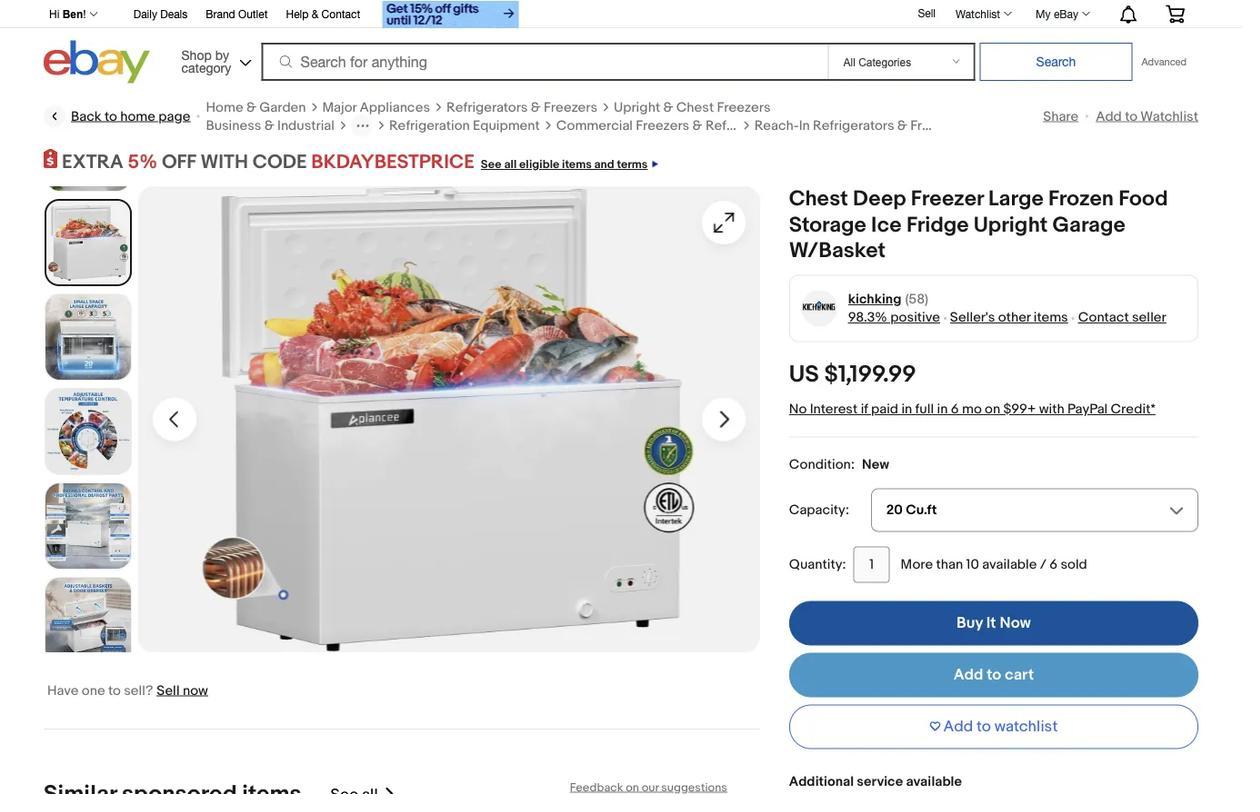 Task type: vqa. For each thing, say whether or not it's contained in the screenshot.
Chest in the Chest Deep Freezer Large Frozen Food Storage Ice Fridge Upright Garage W/Basket
yes



Task type: describe. For each thing, give the bounding box(es) containing it.
refrigerators & freezers link
[[447, 98, 597, 116]]

2 in from the left
[[937, 402, 948, 418]]

ice
[[871, 212, 902, 238]]

add to watchlist link
[[1096, 108, 1198, 125]]

chest deep freezer large frozen food storage ice fridge upright garage w/basket - picture 26 of 31 image
[[138, 187, 760, 653]]

add to cart link
[[789, 653, 1198, 698]]

1 horizontal spatial items
[[1034, 310, 1068, 326]]

credit*
[[1111, 402, 1156, 418]]

98.3% positive
[[848, 310, 940, 326]]

now
[[1000, 614, 1031, 633]]

0 horizontal spatial upright
[[614, 99, 660, 115]]

than
[[936, 557, 963, 573]]

shop by category banner
[[39, 0, 1198, 88]]

watchlist inside account navigation
[[956, 7, 1000, 20]]

seller's other items link
[[950, 310, 1068, 326]]

& for freezers
[[531, 99, 541, 115]]

98.3%
[[848, 310, 887, 326]]

ebay
[[1054, 7, 1078, 20]]

commercial
[[556, 117, 633, 134]]

picture 26 of 31 image
[[46, 201, 130, 285]]

business
[[206, 117, 261, 134]]

code
[[252, 151, 307, 174]]

(58)
[[905, 292, 928, 308]]

more than 10 available / 6 sold
[[901, 557, 1087, 573]]

get an extra 15% off image
[[382, 1, 519, 28]]

watchlist link
[[946, 3, 1020, 25]]

us $1,199.99
[[789, 361, 916, 389]]

deals
[[160, 8, 188, 20]]

1 horizontal spatial refrigerators
[[705, 117, 787, 134]]

your shopping cart image
[[1165, 5, 1186, 23]]

1 vertical spatial contact
[[1078, 310, 1129, 326]]

contact inside account navigation
[[322, 8, 360, 20]]

reach-in refrigerators & freezers link
[[754, 116, 964, 135]]

commercial freezers & refrigerators
[[556, 117, 787, 134]]

share
[[1043, 108, 1079, 125]]

reach-in refrigerators & freezers
[[754, 117, 964, 134]]

condition:
[[789, 457, 855, 473]]

category
[[181, 60, 231, 75]]

commercial freezers & refrigerators link
[[556, 116, 787, 135]]

& up deep
[[897, 117, 907, 134]]

no interest if paid in full in 6 mo on $99+ with paypal credit*
[[789, 402, 1156, 418]]

bkdaybestprice
[[311, 151, 474, 174]]

quantity:
[[789, 557, 846, 573]]

upright & chest freezers
[[614, 99, 771, 115]]

hi ben !
[[49, 8, 86, 20]]

advanced
[[1142, 56, 1187, 68]]

mo
[[962, 402, 982, 418]]

buy it now link
[[789, 602, 1198, 646]]

freezers up freezer on the right
[[910, 117, 964, 134]]

on
[[985, 402, 1000, 418]]

industrial
[[277, 117, 335, 134]]

0 vertical spatial 6
[[951, 402, 959, 418]]

reach-
[[754, 117, 799, 134]]

condition: new
[[789, 457, 889, 473]]

with
[[1039, 402, 1065, 418]]

contact seller link
[[1078, 310, 1166, 326]]

major
[[322, 99, 357, 115]]

to right the one
[[108, 683, 121, 699]]

see all eligible items and terms link
[[474, 151, 658, 174]]

home
[[120, 108, 155, 125]]

have one to sell? sell now
[[47, 683, 208, 699]]

1 in from the left
[[901, 402, 912, 418]]

kichking link
[[848, 291, 901, 309]]

/
[[1040, 557, 1047, 573]]

terms
[[617, 158, 648, 172]]

see
[[481, 158, 502, 172]]

$99+
[[1003, 402, 1036, 418]]

add to cart
[[954, 666, 1034, 685]]

capacity
[[789, 503, 845, 519]]

additional
[[789, 774, 854, 791]]

add to watchlist
[[943, 718, 1058, 737]]

paypal
[[1068, 402, 1108, 418]]

business & industrial
[[206, 117, 335, 134]]

frozen
[[1048, 187, 1114, 212]]

back to home page link
[[44, 105, 190, 127]]

refrigeration
[[389, 117, 470, 134]]

freezers down the upright & chest freezers link
[[636, 117, 689, 134]]

0 horizontal spatial refrigerators
[[447, 99, 528, 115]]

0 horizontal spatial items
[[562, 158, 592, 172]]

appliances
[[360, 99, 430, 115]]

ben
[[62, 8, 83, 20]]

all
[[504, 158, 517, 172]]

full
[[915, 402, 934, 418]]

to for add to cart
[[987, 666, 1001, 685]]

sell inside account navigation
[[918, 6, 936, 19]]

back
[[71, 108, 102, 125]]

1 horizontal spatial watchlist
[[1141, 108, 1198, 125]]

kichking image
[[800, 290, 838, 327]]

0 horizontal spatial available
[[906, 774, 962, 791]]

& for chest
[[663, 99, 673, 115]]

back to home page
[[71, 108, 190, 125]]

my ebay link
[[1026, 3, 1098, 25]]

home
[[206, 99, 243, 115]]

sell?
[[124, 683, 153, 699]]

upright inside chest deep freezer large frozen food storage ice fridge upright garage w/basket
[[974, 212, 1048, 238]]

food
[[1119, 187, 1168, 212]]

and
[[594, 158, 614, 172]]

sold
[[1061, 557, 1087, 573]]

extra 5% off with code bkdaybestprice
[[62, 151, 474, 174]]



Task type: locate. For each thing, give the bounding box(es) containing it.
cart
[[1005, 666, 1034, 685]]

add down add to cart
[[943, 718, 973, 737]]

watchlist right sell link
[[956, 7, 1000, 20]]

refrigerators down the upright & chest freezers link
[[705, 117, 787, 134]]

off
[[162, 151, 196, 174]]

& up commercial freezers & refrigerators
[[663, 99, 673, 115]]

kichking
[[848, 292, 901, 308]]

1 vertical spatial chest
[[789, 187, 848, 212]]

& for industrial
[[264, 117, 274, 134]]

major appliances
[[322, 99, 430, 115]]

seller's other items
[[950, 310, 1068, 326]]

with
[[201, 151, 248, 174]]

help & contact link
[[286, 5, 360, 25]]

watchlist down advanced
[[1141, 108, 1198, 125]]

1 horizontal spatial available
[[982, 557, 1037, 573]]

2 horizontal spatial refrigerators
[[813, 117, 894, 134]]

upright
[[614, 99, 660, 115], [974, 212, 1048, 238]]

1 vertical spatial watchlist
[[1141, 108, 1198, 125]]

contact seller
[[1078, 310, 1166, 326]]

0 vertical spatial available
[[982, 557, 1037, 573]]

& for contact
[[312, 8, 319, 20]]

new
[[862, 457, 889, 473]]

0 vertical spatial contact
[[322, 8, 360, 20]]

advanced link
[[1132, 44, 1196, 80]]

hi
[[49, 8, 59, 20]]

in
[[901, 402, 912, 418], [937, 402, 948, 418]]

add
[[1096, 108, 1122, 125], [954, 666, 983, 685], [943, 718, 973, 737]]

business & industrial link
[[206, 116, 335, 135]]

additional service available
[[789, 774, 962, 791]]

6
[[951, 402, 959, 418], [1050, 557, 1058, 573]]

6 left mo
[[951, 402, 959, 418]]

1 vertical spatial items
[[1034, 310, 1068, 326]]

major appliances link
[[322, 98, 430, 116]]

None text field
[[331, 786, 378, 795]]

add to watchlist
[[1096, 108, 1198, 125]]

0 horizontal spatial watchlist
[[956, 7, 1000, 20]]

picture 29 of 31 image
[[45, 484, 131, 569]]

1 horizontal spatial upright
[[974, 212, 1048, 238]]

in
[[799, 117, 810, 134]]

freezers up 'commercial'
[[544, 99, 597, 115]]

now
[[183, 683, 208, 699]]

0 horizontal spatial 6
[[951, 402, 959, 418]]

0 horizontal spatial contact
[[322, 8, 360, 20]]

to down advanced link
[[1125, 108, 1137, 125]]

0 vertical spatial upright
[[614, 99, 660, 115]]

0 vertical spatial watchlist
[[956, 7, 1000, 20]]

Search for anything text field
[[264, 45, 824, 79]]

watchlist
[[956, 7, 1000, 20], [1141, 108, 1198, 125]]

items right the other
[[1034, 310, 1068, 326]]

in right full
[[937, 402, 948, 418]]

0 horizontal spatial sell
[[157, 683, 180, 699]]

eligible
[[519, 158, 559, 172]]

& up equipment
[[531, 99, 541, 115]]

extra
[[62, 151, 123, 174]]

picture 28 of 31 image
[[45, 389, 131, 475]]

1 horizontal spatial in
[[937, 402, 948, 418]]

share button
[[1043, 108, 1079, 125]]

to left watchlist
[[977, 718, 991, 737]]

my ebay
[[1036, 7, 1078, 20]]

6 right / on the right bottom of the page
[[1050, 557, 1058, 573]]

in left full
[[901, 402, 912, 418]]

sell now link
[[157, 683, 208, 699]]

to inside button
[[977, 718, 991, 737]]

deep
[[853, 187, 906, 212]]

None submit
[[980, 43, 1132, 81]]

upright up commercial freezers & refrigerators
[[614, 99, 660, 115]]

daily
[[133, 8, 157, 20]]

paid
[[871, 402, 898, 418]]

more
[[901, 557, 933, 573]]

refrigerators up equipment
[[447, 99, 528, 115]]

service
[[857, 774, 903, 791]]

one
[[82, 683, 105, 699]]

& for garden
[[246, 99, 256, 115]]

& up business
[[246, 99, 256, 115]]

if
[[861, 402, 868, 418]]

add left cart on the right of page
[[954, 666, 983, 685]]

refrigerators right in at the top of page
[[813, 117, 894, 134]]

sell left watchlist link
[[918, 6, 936, 19]]

picture 27 of 31 image
[[45, 295, 131, 380]]

1 horizontal spatial contact
[[1078, 310, 1129, 326]]

upright & chest freezers link
[[614, 98, 771, 116]]

add for add to cart
[[954, 666, 983, 685]]

add for add to watchlist
[[1096, 108, 1122, 125]]

& right help
[[312, 8, 319, 20]]

& down the upright & chest freezers link
[[692, 117, 702, 134]]

1 horizontal spatial sell
[[918, 6, 936, 19]]

sell link
[[910, 6, 944, 19]]

to for add to watchlist
[[1125, 108, 1137, 125]]

sell left now at the left of page
[[157, 683, 180, 699]]

1 vertical spatial available
[[906, 774, 962, 791]]

refrigerators & freezers
[[447, 99, 597, 115]]

& down garden
[[264, 117, 274, 134]]

98.3% positive link
[[848, 310, 940, 326]]

account navigation
[[39, 0, 1198, 30]]

contact left seller
[[1078, 310, 1129, 326]]

freezers up reach-
[[717, 99, 771, 115]]

1 vertical spatial sell
[[157, 683, 180, 699]]

contact right help
[[322, 8, 360, 20]]

none submit inside shop by category banner
[[980, 43, 1132, 81]]

buy it now
[[957, 614, 1031, 633]]

home & garden link
[[206, 98, 306, 116]]

add inside button
[[943, 718, 973, 737]]

items left and
[[562, 158, 592, 172]]

shop by category button
[[173, 40, 255, 80]]

0 horizontal spatial chest
[[676, 99, 714, 115]]

chest up commercial freezers & refrigerators
[[676, 99, 714, 115]]

seller's
[[950, 310, 995, 326]]

add right share
[[1096, 108, 1122, 125]]

available left / on the right bottom of the page
[[982, 557, 1037, 573]]

buy
[[957, 614, 983, 633]]

sell
[[918, 6, 936, 19], [157, 683, 180, 699]]

picture 30 of 31 image
[[45, 578, 131, 664]]

1 vertical spatial 6
[[1050, 557, 1058, 573]]

home & garden
[[206, 99, 306, 115]]

interest
[[810, 402, 858, 418]]

chest
[[676, 99, 714, 115], [789, 187, 848, 212]]

brand
[[206, 8, 235, 20]]

available
[[982, 557, 1037, 573], [906, 774, 962, 791]]

chest up w/basket
[[789, 187, 848, 212]]

garage
[[1053, 212, 1125, 238]]

upright right the fridge
[[974, 212, 1048, 238]]

refrigeration equipment
[[389, 117, 540, 134]]

5%
[[128, 151, 157, 174]]

0 vertical spatial sell
[[918, 6, 936, 19]]

&
[[312, 8, 319, 20], [246, 99, 256, 115], [531, 99, 541, 115], [663, 99, 673, 115], [264, 117, 274, 134], [692, 117, 702, 134], [897, 117, 907, 134]]

add to watchlist button
[[789, 705, 1198, 750]]

us
[[789, 361, 819, 389]]

$1,199.99
[[824, 361, 916, 389]]

to for back to home page
[[105, 108, 117, 125]]

to left cart on the right of page
[[987, 666, 1001, 685]]

1 horizontal spatial 6
[[1050, 557, 1058, 573]]

to for add to watchlist
[[977, 718, 991, 737]]

no interest if paid in full in 6 mo on $99+ with paypal credit* link
[[789, 402, 1156, 418]]

0 vertical spatial add
[[1096, 108, 1122, 125]]

0 horizontal spatial in
[[901, 402, 912, 418]]

1 vertical spatial add
[[954, 666, 983, 685]]

1 vertical spatial upright
[[974, 212, 1048, 238]]

available right service
[[906, 774, 962, 791]]

chest inside chest deep freezer large frozen food storage ice fridge upright garage w/basket
[[789, 187, 848, 212]]

1 horizontal spatial chest
[[789, 187, 848, 212]]

!
[[83, 8, 86, 20]]

daily deals
[[133, 8, 188, 20]]

have
[[47, 683, 79, 699]]

& inside account navigation
[[312, 8, 319, 20]]

large
[[988, 187, 1044, 212]]

add for add to watchlist
[[943, 718, 973, 737]]

2 vertical spatial add
[[943, 718, 973, 737]]

Quantity: text field
[[853, 547, 890, 583]]

it
[[986, 614, 996, 633]]

watchlist
[[994, 718, 1058, 737]]

seller
[[1132, 310, 1166, 326]]

page
[[158, 108, 190, 125]]

to right back
[[105, 108, 117, 125]]

fridge
[[906, 212, 969, 238]]

w/basket
[[789, 238, 886, 264]]

storage
[[789, 212, 866, 238]]

0 vertical spatial chest
[[676, 99, 714, 115]]

daily deals link
[[133, 5, 188, 25]]

help
[[286, 8, 309, 20]]

freezer
[[911, 187, 984, 212]]

0 vertical spatial items
[[562, 158, 592, 172]]

equipment
[[473, 117, 540, 134]]



